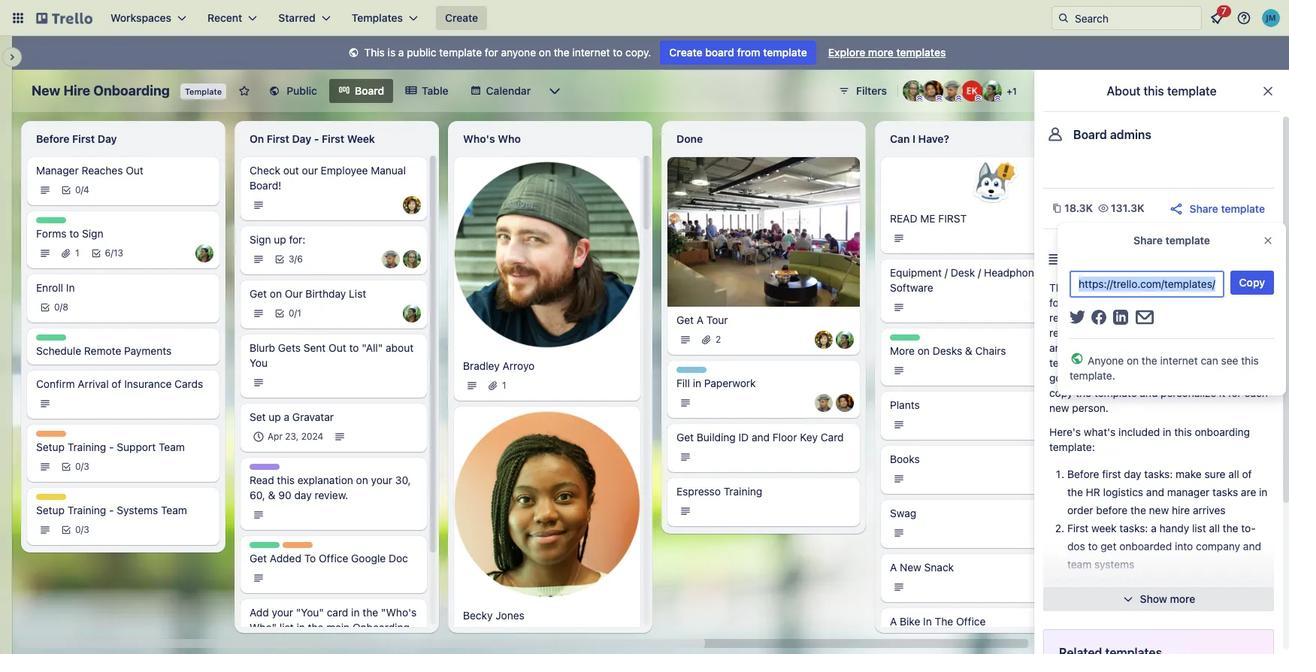 Task type: locate. For each thing, give the bounding box(es) containing it.
onboarding inside board name text field
[[93, 83, 170, 99]]

who
[[498, 132, 521, 145], [1101, 576, 1123, 589]]

of up are
[[1243, 468, 1252, 481]]

0 / 3 for systems
[[75, 524, 89, 535]]

systems
[[117, 504, 158, 517]]

1 horizontal spatial list
[[1193, 522, 1207, 535]]

priscilla parjet (priscillaparjet) image left sign up for:
[[196, 244, 214, 262]]

andre gorte (andregorte) image
[[923, 80, 944, 102], [836, 394, 854, 412]]

this left onboarding on the right bottom of the page
[[1175, 426, 1192, 438]]

close popover image
[[1263, 235, 1275, 247]]

on inside anyone on the internet can see this template.
[[1127, 354, 1139, 367]]

- up our in the left top of the page
[[314, 132, 319, 145]]

orient
[[1226, 576, 1254, 589]]

there,
[[1198, 371, 1226, 384]]

Board name text field
[[24, 79, 177, 103]]

3 down "setup training - systems team"
[[84, 524, 89, 535]]

1 vertical spatial priscilla parjet (priscillaparjet) image
[[196, 244, 214, 262]]

1 vertical spatial create
[[670, 46, 703, 59]]

on for get on our birthday list
[[270, 287, 282, 300]]

day inside "before first day tasks: make sure all of the hr logistics and manager tasks are in order before the new hire arrives first week tasks: a handy list all the to- dos to get onboarded into company and team systems who's who list: help the newbie orient themselves and learn all about the key people they'll encounter at work"
[[1125, 468, 1142, 481]]

2 0 / 3 from the top
[[75, 524, 89, 535]]

out right "reaches"
[[126, 164, 144, 177]]

this up 90
[[277, 474, 295, 487]]

new inside add your "you" card in the "who's who" list in the main onboarding for new hires trello board
[[266, 636, 288, 649]]

a inside this template provides a centralized space for every new hire to tackle all the job- related logistical items and business requirements to get onboarded. to save time and avoid human error, populate this template with all the tasks needed to get going for your company. from there, simply copy the template and personalize it for each new person.
[[1163, 281, 1169, 294]]

0 vertical spatial about
[[386, 341, 414, 354]]

set up a gravatar
[[250, 411, 334, 423]]

up for a
[[269, 411, 281, 423]]

more
[[869, 46, 894, 59], [1171, 593, 1196, 605]]

on
[[539, 46, 551, 59], [270, 287, 282, 300], [918, 344, 930, 357], [1127, 354, 1139, 367], [356, 474, 368, 487]]

- inside setup training - systems team link
[[109, 504, 114, 517]]

0 vertical spatial more
[[869, 46, 894, 59]]

this member is an admin of this workspace. image for ellie kulick (elliekulick2) image
[[975, 95, 982, 102]]

read me first
[[890, 212, 967, 225]]

what's
[[1084, 426, 1116, 438]]

a for a bike in the office
[[890, 615, 897, 628]]

list:
[[1126, 576, 1143, 589]]

template inside button
[[1222, 202, 1266, 215]]

1 horizontal spatial more
[[1171, 593, 1196, 605]]

4 this member is an admin of this workspace. image from the left
[[975, 95, 982, 102]]

chris temperson (christemperson) image right amy freiderson (amyfreiderson) icon
[[942, 80, 963, 102]]

get left added at left
[[250, 552, 267, 565]]

0 horizontal spatial day
[[98, 132, 117, 145]]

0 horizontal spatial of
[[112, 378, 121, 390]]

template down template.
[[1095, 387, 1137, 399]]

day inside read this explanation on your 30, 60, & 90 day review.
[[294, 489, 312, 502]]

about
[[386, 341, 414, 354], [1188, 594, 1215, 607]]

training right espresso
[[724, 485, 763, 498]]

this member is an admin of this workspace. image
[[917, 95, 923, 102], [936, 95, 943, 102], [956, 95, 963, 102], [975, 95, 982, 102]]

office right the
[[957, 615, 986, 628]]

and left the "avoid"
[[1050, 341, 1068, 354]]

1 horizontal spatial office
[[957, 615, 986, 628]]

and down the list:
[[1126, 594, 1144, 607]]

this inside this template provides a centralized space for every new hire to tackle all the job- related logistical items and business requirements to get onboarded. to save time and avoid human error, populate this template with all the tasks needed to get going for your company. from there, simply copy the template and personalize it for each new person.
[[1050, 281, 1070, 294]]

1 day from the left
[[98, 132, 117, 145]]

new up logistical
[[1096, 296, 1116, 309]]

setup up color: yellow, title: "systems team" "element"
[[36, 441, 65, 453]]

0 horizontal spatial new
[[32, 83, 60, 99]]

1 horizontal spatial to
[[1207, 326, 1218, 339]]

0 horizontal spatial out
[[126, 164, 144, 177]]

share template button
[[1169, 201, 1266, 217]]

swag link
[[890, 506, 1059, 521]]

new hire onboarding
[[32, 83, 170, 99]]

template right from
[[763, 46, 807, 59]]

0 vertical spatial andre gorte (andregorte) image
[[923, 80, 944, 102]]

& inside read this explanation on your 30, 60, & 90 day review.
[[268, 489, 276, 502]]

andre gorte (andregorte) image left ellie kulick (elliekulick2) image
[[923, 80, 944, 102]]

sure
[[1205, 468, 1226, 481]]

board
[[706, 46, 735, 59]]

about right "all"
[[386, 341, 414, 354]]

card
[[821, 431, 844, 444]]

dos
[[1068, 540, 1086, 553]]

0 horizontal spatial priscilla parjet (priscillaparjet) image
[[403, 305, 421, 323]]

who's
[[1068, 576, 1098, 589]]

every
[[1066, 296, 1093, 309]]

tasks down error,
[[1151, 356, 1176, 369]]

priscilla parjet (priscillaparjet) image
[[981, 80, 1002, 102], [196, 244, 214, 262]]

2 horizontal spatial get
[[1231, 356, 1247, 369]]

amy freiderson (amyfreiderson) image
[[403, 250, 421, 268]]

-
[[314, 132, 319, 145], [109, 441, 114, 453], [109, 504, 114, 517]]

hire inside "before first day tasks: make sure all of the hr logistics and manager tasks are in order before the new hire arrives first week tasks: a handy list all the to- dos to get onboarded into company and team systems who's who list: help the newbie orient themselves and learn all about the key people they'll encounter at work"
[[1172, 504, 1191, 517]]

0 vertical spatial color: orange, title: "support team" element
[[36, 431, 66, 437]]

training left support
[[67, 441, 106, 453]]

apr 23, 2024
[[268, 431, 324, 442]]

this down the save
[[1209, 341, 1227, 354]]

1 vertical spatial setup
[[36, 504, 65, 517]]

color: green, title: "remote employees" element for schedule
[[36, 335, 66, 341]]

1 vertical spatial new
[[900, 561, 922, 574]]

hire inside this template provides a centralized space for every new hire to tackle all the job- related logistical items and business requirements to get onboarded. to save time and avoid human error, populate this template with all the tasks needed to get going for your company. from there, simply copy the template and personalize it for each new person.
[[1118, 296, 1137, 309]]

create left the board
[[670, 46, 703, 59]]

key
[[800, 431, 818, 444]]

before first day
[[36, 132, 117, 145]]

in left the
[[924, 615, 932, 628]]

new left "hire"
[[32, 83, 60, 99]]

1 vertical spatial this
[[1050, 281, 1070, 294]]

create inside button
[[445, 11, 478, 24]]

in inside in progress fill in paperwork
[[677, 367, 685, 378]]

new inside 'link'
[[900, 561, 922, 574]]

this inside this template provides a centralized space for every new hire to tackle all the job- related logistical items and business requirements to get onboarded. to save time and avoid human error, populate this template with all the tasks needed to get going for your company. from there, simply copy the template and personalize it for each new person.
[[1209, 341, 1227, 354]]

schedule remote payments
[[36, 344, 172, 357]]

logistics
[[1104, 486, 1144, 499]]

who right who's
[[498, 132, 521, 145]]

of right arrival
[[112, 378, 121, 390]]

1 vertical spatial share
[[1134, 234, 1163, 247]]

& right desks
[[966, 344, 973, 357]]

create for create
[[445, 11, 478, 24]]

blurb gets sent out to "all" about you
[[250, 341, 414, 369]]

create for create board from template
[[670, 46, 703, 59]]

0 horizontal spatial share
[[1134, 234, 1163, 247]]

/ down enroll in
[[60, 302, 63, 313]]

1 right this member is an admin of this workspace. image
[[1013, 86, 1017, 97]]

a left bike
[[890, 615, 897, 628]]

- left systems
[[109, 504, 114, 517]]

0 horizontal spatial color: orange, title: "support team" element
[[36, 431, 66, 437]]

1 horizontal spatial create
[[670, 46, 703, 59]]

1 horizontal spatial priscilla parjet (priscillaparjet) image
[[836, 331, 854, 349]]

internet left copy.
[[573, 46, 610, 59]]

Before First Day text field
[[27, 127, 220, 151]]

this left "is"
[[364, 46, 385, 59]]

before inside "before first day tasks: make sure all of the hr logistics and manager tasks are in order before the new hire arrives first week tasks: a handy list all the to- dos to get onboarded into company and team systems who's who list: help the newbie orient themselves and learn all about the key people they'll encounter at work"
[[1068, 468, 1100, 481]]

0 horizontal spatial this
[[364, 46, 385, 59]]

bradley
[[463, 359, 500, 372]]

1 horizontal spatial of
[[1243, 468, 1252, 481]]

filters button
[[834, 79, 892, 103]]

in right card
[[351, 606, 360, 619]]

0 horizontal spatial sign
[[82, 227, 103, 240]]

1 vertical spatial more
[[1171, 593, 1196, 605]]

3 for setup training - systems team
[[84, 524, 89, 535]]

taco alert image
[[970, 155, 1022, 207]]

1 horizontal spatial andre gorte (andregorte) image
[[923, 80, 944, 102]]

on for anyone on the internet can see this template.
[[1127, 354, 1139, 367]]

this member is an admin of this workspace. image for amy freiderson (amyfreiderson) icon
[[917, 95, 923, 102]]

star or unstar board image
[[239, 85, 251, 97]]

team for setup training - support team
[[159, 441, 185, 453]]

day for out
[[292, 132, 312, 145]]

this member is an admin of this workspace. image for chris temperson (christemperson) image to the right
[[956, 95, 963, 102]]

1 horizontal spatial day
[[292, 132, 312, 145]]

0 vertical spatial &
[[966, 344, 973, 357]]

0 vertical spatial 0 / 3
[[75, 461, 89, 472]]

6 / 13
[[105, 247, 123, 259]]

onboarding
[[93, 83, 170, 99], [353, 621, 410, 634]]

0 horizontal spatial in
[[66, 281, 75, 294]]

public button
[[260, 79, 326, 103]]

about
[[1107, 84, 1141, 98]]

your down with
[[1096, 371, 1118, 384]]

0 vertical spatial list
[[1193, 522, 1207, 535]]

18.3k
[[1065, 202, 1094, 214]]

before for before first day tasks: make sure all of the hr logistics and manager tasks are in order before the new hire arrives first week tasks: a handy list all the to- dos to get onboarded into company and team systems who's who list: help the newbie orient themselves and learn all about the key people they'll encounter at work
[[1068, 468, 1100, 481]]

chris temperson (christemperson) image
[[942, 80, 963, 102], [382, 250, 400, 268]]

2 setup from the top
[[36, 504, 65, 517]]

1 vertical spatial training
[[724, 485, 763, 498]]

board admins
[[1074, 128, 1152, 141]]

before
[[36, 132, 70, 145], [1068, 468, 1100, 481]]

1 vertical spatial up
[[269, 411, 281, 423]]

0 horizontal spatial to
[[304, 552, 316, 565]]

key
[[1237, 594, 1254, 607]]

get up simply
[[1231, 356, 1247, 369]]

day inside text field
[[98, 132, 117, 145]]

1 horizontal spatial before
[[1068, 468, 1100, 481]]

1 vertical spatial hire
[[1172, 504, 1191, 517]]

1 horizontal spatial in
[[677, 367, 685, 378]]

template
[[185, 86, 222, 96]]

0 vertical spatial chris temperson (christemperson) image
[[942, 80, 963, 102]]

1 vertical spatial list
[[280, 621, 294, 634]]

1 horizontal spatial about
[[1188, 594, 1215, 607]]

0 vertical spatial office
[[319, 552, 348, 565]]

0 / 3 for support
[[75, 461, 89, 472]]

a inside 'link'
[[890, 561, 897, 574]]

3 for setup training - support team
[[84, 461, 89, 472]]

get down week
[[1101, 540, 1117, 553]]

0 vertical spatial this
[[364, 46, 385, 59]]

more inside button
[[1171, 593, 1196, 605]]

color: green, title: "remote employees" element up forms at left
[[36, 217, 66, 223]]

on right anyone
[[539, 46, 551, 59]]

share template
[[1190, 202, 1266, 215], [1134, 234, 1211, 247]]

1 horizontal spatial internet
[[1161, 354, 1198, 367]]

color: orange, title: "support team" element down confirm
[[36, 431, 66, 437]]

0 horizontal spatial get
[[1101, 540, 1117, 553]]

1 horizontal spatial get
[[1129, 326, 1145, 339]]

espresso
[[677, 485, 721, 498]]

1 horizontal spatial priscilla parjet (priscillaparjet) image
[[981, 80, 1002, 102]]

for right the it on the bottom of the page
[[1229, 387, 1242, 399]]

hire up handy
[[1172, 504, 1191, 517]]

tasks: left make
[[1145, 468, 1173, 481]]

get added to office google doc link
[[250, 551, 418, 566]]

training for setup training - systems team
[[67, 504, 106, 517]]

new down copy
[[1050, 402, 1070, 414]]

first inside before first day text field
[[72, 132, 95, 145]]

search image
[[1058, 12, 1070, 24]]

0 vertical spatial board
[[355, 84, 384, 97]]

get for get building id and floor key card
[[677, 431, 694, 444]]

"all"
[[362, 341, 383, 354]]

office
[[319, 552, 348, 565], [957, 615, 986, 628]]

0 vertical spatial team
[[159, 441, 185, 453]]

0 vertical spatial who
[[498, 132, 521, 145]]

tasks
[[1151, 356, 1176, 369], [1213, 486, 1239, 499]]

0 horizontal spatial create
[[445, 11, 478, 24]]

/
[[81, 184, 83, 196], [111, 247, 113, 259], [294, 253, 297, 265], [945, 266, 948, 279], [978, 266, 982, 279], [1049, 266, 1052, 279], [60, 302, 63, 313], [294, 308, 297, 319], [81, 461, 84, 472], [81, 524, 84, 535]]

1 vertical spatial tasks
[[1213, 486, 1239, 499]]

1 vertical spatial new
[[1050, 402, 1070, 414]]

samantha pivlot (samanthapivlot) image
[[815, 331, 833, 349]]

setup for setup training - support team
[[36, 441, 65, 453]]

in right are
[[1260, 486, 1268, 499]]

on right 'explanation' on the bottom left of page
[[356, 474, 368, 487]]

6 left 13
[[105, 247, 111, 259]]

more right 'explore'
[[869, 46, 894, 59]]

support
[[117, 441, 156, 453]]

in left progress
[[677, 367, 685, 378]]

0 vertical spatial new
[[32, 83, 60, 99]]

0 / 3
[[75, 461, 89, 472], [75, 524, 89, 535]]

day for reaches
[[98, 132, 117, 145]]

chris temperson (christemperson) image left amy freiderson (amyfreiderson) image
[[382, 250, 400, 268]]

insurance
[[124, 378, 172, 390]]

office inside a bike in the office link
[[957, 615, 986, 628]]

bike
[[900, 615, 921, 628]]

up left for:
[[274, 233, 286, 246]]

0 vertical spatial internet
[[573, 46, 610, 59]]

2024
[[301, 431, 324, 442]]

set
[[250, 411, 266, 423]]

customize views image
[[548, 83, 563, 99]]

2 horizontal spatial your
[[1096, 371, 1118, 384]]

first right 'on'
[[267, 132, 289, 145]]

tasks: up onboarded
[[1120, 522, 1149, 535]]

1 vertical spatial 3
[[84, 461, 89, 472]]

arrival
[[78, 378, 109, 390]]

first
[[72, 132, 95, 145], [267, 132, 289, 145], [322, 132, 345, 145], [1068, 522, 1089, 535]]

1 vertical spatial your
[[371, 474, 393, 487]]

in right fill
[[693, 377, 702, 389]]

day inside text box
[[292, 132, 312, 145]]

2 vertical spatial your
[[272, 606, 293, 619]]

to
[[613, 46, 623, 59], [69, 227, 79, 240], [1139, 296, 1149, 309], [1117, 326, 1127, 339], [349, 341, 359, 354], [1218, 356, 1228, 369], [1089, 540, 1098, 553]]

color: green, title: "remote employees" element for forms
[[36, 217, 66, 223]]

all down centralized
[[1184, 296, 1195, 309]]

a
[[399, 46, 404, 59], [1163, 281, 1169, 294], [284, 411, 290, 423], [1152, 522, 1157, 535]]

2 vertical spatial -
[[109, 504, 114, 517]]

work
[[1200, 612, 1224, 625]]

1 vertical spatial out
[[329, 341, 347, 354]]

0
[[75, 184, 81, 196], [54, 302, 60, 313], [289, 308, 294, 319], [75, 461, 81, 472], [75, 524, 81, 535]]

before inside text field
[[36, 132, 70, 145]]

board for board
[[355, 84, 384, 97]]

color: orange, title: "support team" element
[[36, 431, 66, 437], [283, 542, 313, 548]]

1 vertical spatial internet
[[1161, 354, 1198, 367]]

the inside anyone on the internet can see this template.
[[1142, 354, 1158, 367]]

3 down setup training - support team
[[84, 461, 89, 472]]

internet up from
[[1161, 354, 1198, 367]]

of inside confirm arrival of insurance cards link
[[112, 378, 121, 390]]

job-
[[1216, 296, 1236, 309]]

plants
[[890, 399, 920, 411]]

1 horizontal spatial onboarding
[[353, 621, 410, 634]]

andre gorte (andregorte) image for chris temperson (christemperson) icon
[[836, 394, 854, 412]]

board left the admins
[[1074, 128, 1108, 141]]

onboarding up before first day text field on the left of the page
[[93, 83, 170, 99]]

0 horizontal spatial about
[[386, 341, 414, 354]]

1 vertical spatial day
[[294, 489, 312, 502]]

color: green, title: "remote employees" element for more
[[890, 335, 920, 341]]

this inside here's what's included in this onboarding template:
[[1175, 426, 1192, 438]]

floor
[[773, 431, 798, 444]]

template:
[[1050, 441, 1096, 453]]

- left support
[[109, 441, 114, 453]]

0 vertical spatial setup
[[36, 441, 65, 453]]

get building id and floor key card link
[[677, 430, 851, 445]]

create up this is a public template for anyone on the internet to copy.
[[445, 11, 478, 24]]

2 horizontal spatial new
[[1150, 504, 1170, 517]]

2 day from the left
[[292, 132, 312, 145]]

check out our employee manual board!
[[250, 164, 406, 192]]

to up there,
[[1218, 356, 1228, 369]]

board for board admins
[[1074, 128, 1108, 141]]

on right more
[[918, 344, 930, 357]]

3 this member is an admin of this workspace. image from the left
[[956, 95, 963, 102]]

1 horizontal spatial new
[[1096, 296, 1116, 309]]

get inside "before first day tasks: make sure all of the hr logistics and manager tasks are in order before the new hire arrives first week tasks: a handy list all the to- dos to get onboarded into company and team systems who's who list: help the newbie orient themselves and learn all about the key people they'll encounter at work"
[[1101, 540, 1117, 553]]

and down to-
[[1244, 540, 1262, 553]]

1 vertical spatial office
[[957, 615, 986, 628]]

1 0 / 3 from the top
[[75, 461, 89, 472]]

on first day - first week
[[250, 132, 375, 145]]

tasks:
[[1145, 468, 1173, 481], [1120, 522, 1149, 535]]

board down main
[[348, 636, 377, 649]]

day
[[1125, 468, 1142, 481], [294, 489, 312, 502]]

1 horizontal spatial sign
[[250, 233, 271, 246]]

2 vertical spatial training
[[67, 504, 106, 517]]

the
[[935, 615, 954, 628]]

tasks down "sure"
[[1213, 486, 1239, 499]]

day up our in the left top of the page
[[292, 132, 312, 145]]

2 vertical spatial board
[[348, 636, 377, 649]]

onboarding inside add your "you" card in the "who's who" list in the main onboarding for new hires trello board
[[353, 621, 410, 634]]

public
[[407, 46, 437, 59]]

1 vertical spatial of
[[1243, 468, 1252, 481]]

who inside "before first day tasks: make sure all of the hr logistics and manager tasks are in order before the new hire arrives first week tasks: a handy list all the to- dos to get onboarded into company and team systems who's who list: help the newbie orient themselves and learn all about the key people they'll encounter at work"
[[1101, 576, 1123, 589]]

7 notifications image
[[1208, 9, 1227, 27]]

get left building
[[677, 431, 694, 444]]

- inside setup training - support team link
[[109, 441, 114, 453]]

0 vertical spatial create
[[445, 11, 478, 24]]

0 / 3 down "setup training - systems team"
[[75, 524, 89, 535]]

2 horizontal spatial new
[[900, 561, 922, 574]]

and right id on the bottom of the page
[[752, 431, 770, 444]]

first inside "before first day tasks: make sure all of the hr logistics and manager tasks are in order before the new hire arrives first week tasks: a handy list all the to- dos to get onboarded into company and team systems who's who list: help the newbie orient themselves and learn all about the key people they'll encounter at work"
[[1068, 522, 1089, 535]]

0 horizontal spatial &
[[268, 489, 276, 502]]

read this explanation on your 30, 60, & 90 day review. link
[[250, 473, 418, 503]]

get for get on our birthday list
[[250, 287, 267, 300]]

jeremy miller (jeremymiller198) image
[[1263, 9, 1281, 27]]

to left "all"
[[349, 341, 359, 354]]

in up 8
[[66, 281, 75, 294]]

Done text field
[[668, 127, 860, 151]]

template.
[[1070, 369, 1116, 382]]

the
[[554, 46, 570, 59], [1198, 296, 1214, 309], [1142, 354, 1158, 367], [1132, 356, 1148, 369], [1076, 387, 1092, 399], [1068, 486, 1084, 499], [1131, 504, 1147, 517], [1223, 522, 1239, 535], [1169, 576, 1185, 589], [1218, 594, 1234, 607], [363, 606, 378, 619], [308, 621, 324, 634]]

color: green, title: "remote employees" element
[[36, 217, 66, 223], [36, 335, 66, 341], [890, 335, 920, 341], [250, 542, 280, 548]]

who down systems
[[1101, 576, 1123, 589]]

hires
[[290, 636, 316, 649]]

to down the share on linkedin icon
[[1117, 326, 1127, 339]]

2 this member is an admin of this workspace. image from the left
[[936, 95, 943, 102]]

template up close popover image
[[1222, 202, 1266, 215]]

more for show
[[1171, 593, 1196, 605]]

up right the set
[[269, 411, 281, 423]]

explore more templates link
[[819, 41, 955, 65]]

1 this member is an admin of this workspace. image from the left
[[917, 95, 923, 102]]

more on desks & chairs
[[890, 344, 1007, 357]]

sign up for: link
[[250, 232, 418, 247]]

1 setup from the top
[[36, 441, 65, 453]]

fill in paperwork link
[[677, 376, 851, 391]]

a
[[697, 313, 704, 326], [890, 561, 897, 574], [890, 615, 897, 628]]

1 vertical spatial share template
[[1134, 234, 1211, 247]]

sm image
[[346, 46, 361, 61]]

a left snack
[[890, 561, 897, 574]]

1 horizontal spatial out
[[329, 341, 347, 354]]

Can I Have? text field
[[881, 127, 1074, 151]]

of inside "before first day tasks: make sure all of the hr logistics and manager tasks are in order before the new hire arrives first week tasks: a handy list all the to- dos to get onboarded into company and team systems who's who list: help the newbie orient themselves and learn all about the key people they'll encounter at work"
[[1243, 468, 1252, 481]]

- for setup training - systems team
[[109, 504, 114, 517]]

0 vertical spatial in
[[66, 281, 75, 294]]

priscilla parjet (priscillaparjet) image
[[403, 305, 421, 323], [836, 331, 854, 349]]

to inside 'blurb gets sent out to "all" about you'
[[349, 341, 359, 354]]

setup down color: yellow, title: "systems team" "element"
[[36, 504, 65, 517]]

None field
[[1070, 271, 1225, 298]]

to right dos
[[1089, 540, 1098, 553]]

office inside the get added to office google doc link
[[319, 552, 348, 565]]

0 horizontal spatial day
[[294, 489, 312, 502]]

add your "you" card in the "who's who" list in the main onboarding for new hires trello board
[[250, 606, 417, 649]]

0 horizontal spatial before
[[36, 132, 70, 145]]

day
[[98, 132, 117, 145], [292, 132, 312, 145]]

color: sky, title: "in progress" element
[[677, 367, 726, 378]]

this up simply
[[1242, 354, 1259, 367]]

2 vertical spatial get
[[1101, 540, 1117, 553]]

0 vertical spatial hire
[[1118, 296, 1137, 309]]

new inside board name text field
[[32, 83, 60, 99]]

0 vertical spatial get
[[1129, 326, 1145, 339]]

1 vertical spatial onboarding
[[353, 621, 410, 634]]

3 down for:
[[289, 253, 294, 265]]

0 / 3 down setup training - support team
[[75, 461, 89, 472]]

tasks inside this template provides a centralized space for every new hire to tackle all the job- related logistical items and business requirements to get onboarded. to save time and avoid human error, populate this template with all the tasks needed to get going for your company. from there, simply copy the template and personalize it for each new person.
[[1151, 356, 1176, 369]]

1 horizontal spatial who
[[1101, 576, 1123, 589]]

your inside read this explanation on your 30, 60, & 90 day review.
[[371, 474, 393, 487]]

this inside anyone on the internet can see this template.
[[1242, 354, 1259, 367]]

0 horizontal spatial hire
[[1118, 296, 1137, 309]]

and down company. at bottom right
[[1140, 387, 1158, 399]]

0 vertical spatial day
[[1125, 468, 1142, 481]]

& left 90
[[268, 489, 276, 502]]

1 vertical spatial a
[[890, 561, 897, 574]]

2 vertical spatial a
[[890, 615, 897, 628]]

a up 23,
[[284, 411, 290, 423]]

0 horizontal spatial your
[[272, 606, 293, 619]]

main
[[327, 621, 350, 634]]

0 horizontal spatial andre gorte (andregorte) image
[[836, 394, 854, 412]]

for right going
[[1080, 371, 1093, 384]]

manager
[[1168, 486, 1210, 499]]

1 horizontal spatial tasks
[[1213, 486, 1239, 499]]

each
[[1245, 387, 1269, 399]]



Task type: describe. For each thing, give the bounding box(es) containing it.
templates
[[897, 46, 946, 59]]

about inside 'blurb gets sent out to "all" about you'
[[386, 341, 414, 354]]

tasks inside "before first day tasks: make sure all of the hr logistics and manager tasks are in order before the new hire arrives first week tasks: a handy list all the to- dos to get onboarded into company and team systems who's who list: help the newbie orient themselves and learn all about the key people they'll encounter at work"
[[1213, 486, 1239, 499]]

a right "is"
[[399, 46, 404, 59]]

get for get added to office google doc
[[250, 552, 267, 565]]

enroll in link
[[36, 281, 211, 296]]

i
[[913, 132, 916, 145]]

your inside add your "you" card in the "who's who" list in the main onboarding for new hires trello board
[[272, 606, 293, 619]]

first left week
[[322, 132, 345, 145]]

samantha pivlot (samanthapivlot) image
[[403, 196, 421, 214]]

order
[[1068, 504, 1094, 517]]

4
[[83, 184, 89, 196]]

0 vertical spatial priscilla parjet (priscillaparjet) image
[[981, 80, 1002, 102]]

open information menu image
[[1237, 11, 1252, 26]]

jones
[[496, 609, 525, 622]]

template up 'every'
[[1073, 281, 1116, 294]]

share on linkedin image
[[1114, 310, 1129, 325]]

week
[[347, 132, 375, 145]]

books link
[[890, 452, 1059, 467]]

this for this is a public template for anyone on the internet to copy.
[[364, 46, 385, 59]]

sign inside "sign up for:" link
[[250, 233, 271, 246]]

"who's
[[381, 606, 417, 619]]

manager
[[36, 164, 79, 177]]

color: purple, title: "project requires design" element
[[250, 464, 280, 470]]

apr
[[268, 431, 283, 442]]

set up a gravatar link
[[250, 410, 418, 425]]

0 horizontal spatial chris temperson (christemperson) image
[[382, 250, 400, 268]]

On First Day - First Week text field
[[241, 127, 433, 151]]

encounter
[[1136, 612, 1185, 625]]

see
[[1222, 354, 1239, 367]]

admins
[[1111, 128, 1152, 141]]

they'll
[[1104, 612, 1133, 625]]

add
[[250, 606, 269, 619]]

explanation
[[298, 474, 353, 487]]

manager reaches out
[[36, 164, 144, 177]]

1 vertical spatial priscilla parjet (priscillaparjet) image
[[836, 331, 854, 349]]

to inside "before first day tasks: make sure all of the hr logistics and manager tasks are in order before the new hire arrives first week tasks: a handy list all the to- dos to get onboarded into company and team systems who's who list: help the newbie orient themselves and learn all about the key people they'll encounter at work"
[[1089, 540, 1098, 553]]

items
[[1132, 311, 1159, 324]]

1 horizontal spatial 6
[[297, 253, 303, 265]]

new inside "before first day tasks: make sure all of the hr logistics and manager tasks are in order before the new hire arrives first week tasks: a handy list all the to- dos to get onboarded into company and team systems who's who list: help the newbie orient themselves and learn all about the key people they'll encounter at work"
[[1150, 504, 1170, 517]]

out inside 'blurb gets sent out to "all" about you'
[[329, 341, 347, 354]]

board!
[[250, 179, 282, 192]]

our
[[285, 287, 303, 300]]

primary element
[[0, 0, 1290, 36]]

up for for:
[[274, 233, 286, 246]]

0 left 8
[[54, 302, 60, 313]]

this for this template provides a centralized space for every new hire to tackle all the job- related logistical items and business requirements to get onboarded. to save time and avoid human error, populate this template with all the tasks needed to get going for your company. from there, simply copy the template and personalize it for each new person.
[[1050, 281, 1070, 294]]

can
[[890, 132, 910, 145]]

/ down manager reaches out
[[81, 184, 83, 196]]

in inside here's what's included in this onboarding template:
[[1163, 426, 1172, 438]]

1 down bradley arroyo
[[502, 380, 507, 391]]

on inside read this explanation on your 30, 60, & 90 day review.
[[356, 474, 368, 487]]

more
[[890, 344, 915, 357]]

template right about
[[1168, 84, 1217, 98]]

progress
[[687, 367, 726, 378]]

espresso training
[[677, 485, 763, 498]]

copy.
[[626, 46, 652, 59]]

a new snack link
[[890, 560, 1059, 575]]

a inside "before first day tasks: make sure all of the hr logistics and manager tasks are in order before the new hire arrives first week tasks: a handy list all the to- dos to get onboarded into company and team systems who's who list: help the newbie orient themselves and learn all about the key people they'll encounter at work"
[[1152, 522, 1157, 535]]

before
[[1097, 504, 1128, 517]]

hire
[[63, 83, 90, 99]]

payments
[[124, 344, 172, 357]]

added
[[270, 552, 302, 565]]

for up related
[[1050, 296, 1063, 309]]

0 / 8
[[54, 302, 68, 313]]

this member is an admin of this workspace. image
[[995, 95, 1002, 102]]

arroyo
[[503, 359, 535, 372]]

copy
[[1240, 276, 1266, 289]]

anyone
[[501, 46, 536, 59]]

email image
[[1136, 310, 1154, 325]]

/ right headphones
[[1049, 266, 1052, 279]]

all right "sure"
[[1229, 468, 1240, 481]]

0 vertical spatial tasks:
[[1145, 468, 1173, 481]]

read me first link
[[890, 211, 1059, 226]]

Who's Who text field
[[454, 127, 647, 151]]

gravatar
[[292, 411, 334, 423]]

business
[[1183, 311, 1225, 324]]

our
[[302, 164, 318, 177]]

help
[[1146, 576, 1167, 589]]

to inside this template provides a centralized space for every new hire to tackle all the job- related logistical items and business requirements to get onboarded. to save time and avoid human error, populate this template with all the tasks needed to get going for your company. from there, simply copy the template and personalize it for each new person.
[[1207, 326, 1218, 339]]

1 horizontal spatial color: orange, title: "support team" element
[[283, 542, 313, 548]]

0 vertical spatial a
[[697, 313, 704, 326]]

/ down "setup training - systems team"
[[81, 524, 84, 535]]

this inside read this explanation on your 30, 60, & 90 day review.
[[277, 474, 295, 487]]

training for setup training - support team
[[67, 441, 106, 453]]

first
[[1103, 468, 1122, 481]]

with
[[1095, 356, 1116, 369]]

0 horizontal spatial new
[[1050, 402, 1070, 414]]

template down create button at the left top of page
[[439, 46, 482, 59]]

2
[[716, 334, 721, 345]]

0 down setup training - support team
[[75, 461, 81, 472]]

0 left 4
[[75, 184, 81, 196]]

1 vertical spatial tasks:
[[1120, 522, 1149, 535]]

sign up for:
[[250, 233, 306, 246]]

setup for setup training - systems team
[[36, 504, 65, 517]]

share inside button
[[1190, 202, 1219, 215]]

espresso training link
[[677, 484, 851, 499]]

internet inside anyone on the internet can see this template.
[[1161, 354, 1198, 367]]

remote
[[84, 344, 121, 357]]

who's who
[[463, 132, 521, 145]]

sent
[[304, 341, 326, 354]]

create board from template link
[[661, 41, 816, 65]]

/ left desk
[[945, 266, 948, 279]]

1 vertical spatial to
[[304, 552, 316, 565]]

make
[[1176, 468, 1202, 481]]

human
[[1099, 341, 1132, 354]]

related
[[1050, 311, 1084, 324]]

explore
[[829, 46, 866, 59]]

color: yellow, title: "systems team" element
[[36, 494, 66, 500]]

table
[[422, 84, 449, 97]]

0 vertical spatial priscilla parjet (priscillaparjet) image
[[403, 305, 421, 323]]

/ down forms to sign link on the left top
[[111, 247, 113, 259]]

and down tackle
[[1162, 311, 1180, 324]]

training for espresso training
[[724, 485, 763, 498]]

to up email image
[[1139, 296, 1149, 309]]

starred button
[[269, 6, 340, 30]]

from
[[737, 46, 761, 59]]

template down share template button
[[1166, 234, 1211, 247]]

get for get a tour
[[677, 313, 694, 326]]

sign inside forms to sign link
[[82, 227, 103, 240]]

0 vertical spatial 3
[[289, 253, 294, 265]]

list inside add your "you" card in the "who's who" list in the main onboarding for new hires trello board
[[280, 621, 294, 634]]

hr
[[1086, 486, 1101, 499]]

get on our birthday list
[[250, 287, 366, 300]]

included
[[1119, 426, 1161, 438]]

starred
[[278, 11, 316, 24]]

all right learn
[[1174, 594, 1185, 607]]

are
[[1242, 486, 1257, 499]]

/ down setup training - support team
[[81, 461, 84, 472]]

to left copy.
[[613, 46, 623, 59]]

ellie kulick (elliekulick2) image
[[962, 80, 983, 102]]

share on facebook image
[[1091, 310, 1107, 325]]

get building id and floor key card
[[677, 431, 844, 444]]

0 vertical spatial new
[[1096, 296, 1116, 309]]

list
[[349, 287, 366, 300]]

all down human
[[1119, 356, 1129, 369]]

more on desks & chairs link
[[890, 344, 1059, 359]]

0 horizontal spatial 6
[[105, 247, 111, 259]]

board inside add your "you" card in the "who's who" list in the main onboarding for new hires trello board
[[348, 636, 377, 649]]

1 horizontal spatial &
[[966, 344, 973, 357]]

newbie
[[1188, 576, 1223, 589]]

a bike in the office
[[890, 615, 986, 628]]

more for explore
[[869, 46, 894, 59]]

time
[[1246, 326, 1267, 339]]

/ down for:
[[294, 253, 297, 265]]

about inside "before first day tasks: make sure all of the hr logistics and manager tasks are in order before the new hire arrives first week tasks: a handy list all the to- dos to get onboarded into company and team systems who's who list: help the newbie orient themselves and learn all about the key people they'll encounter at work"
[[1188, 594, 1215, 607]]

1 down the our
[[297, 308, 301, 319]]

in inside "before first day tasks: make sure all of the hr logistics and manager tasks are in order before the new hire arrives first week tasks: a handy list all the to- dos to get onboarded into company and team systems who's who list: help the newbie orient themselves and learn all about the key people they'll encounter at work"
[[1260, 486, 1268, 499]]

your inside this template provides a centralized space for every new hire to tackle all the job- related logistical items and business requirements to get onboarded. to save time and avoid human error, populate this template with all the tasks needed to get going for your company. from there, simply copy the template and personalize it for each new person.
[[1096, 371, 1118, 384]]

this right about
[[1144, 84, 1165, 98]]

workspaces
[[111, 11, 171, 24]]

0 / 4
[[75, 184, 89, 196]]

list inside "before first day tasks: make sure all of the hr logistics and manager tasks are in order before the new hire arrives first week tasks: a handy list all the to- dos to get onboarded into company and team systems who's who list: help the newbie orient themselves and learn all about the key people they'll encounter at work"
[[1193, 522, 1207, 535]]

color: green, title: "remote employees" element up added at left
[[250, 542, 280, 548]]

and right logistics
[[1147, 486, 1165, 499]]

team for setup training - systems team
[[161, 504, 187, 517]]

software
[[890, 281, 934, 294]]

Search field
[[1070, 7, 1202, 29]]

forms
[[36, 227, 67, 240]]

a for a new snack
[[890, 561, 897, 574]]

this is a public template for anyone on the internet to copy.
[[364, 46, 652, 59]]

snack
[[925, 561, 954, 574]]

id
[[739, 431, 749, 444]]

for inside add your "you" card in the "who's who" list in the main onboarding for new hires trello board
[[250, 636, 263, 649]]

back to home image
[[36, 6, 92, 30]]

in up hires
[[297, 621, 305, 634]]

all up company
[[1210, 522, 1220, 535]]

from
[[1170, 371, 1195, 384]]

before for before first day
[[36, 132, 70, 145]]

it
[[1220, 387, 1226, 399]]

/ down the our
[[294, 308, 297, 319]]

add your "you" card in the "who's who" list in the main onboarding for new hires trello board link
[[250, 605, 418, 650]]

1 vertical spatial get
[[1231, 356, 1247, 369]]

template up going
[[1050, 356, 1092, 369]]

show
[[1140, 593, 1168, 605]]

a bike in the office link
[[890, 614, 1059, 629]]

anyone on the internet can see this template.
[[1070, 354, 1259, 382]]

this member is an admin of this workspace. image for andre gorte (andregorte) icon related to amy freiderson (amyfreiderson) icon
[[936, 95, 943, 102]]

0 down "setup training - systems team"
[[75, 524, 81, 535]]

chris temperson (christemperson) image
[[815, 394, 833, 412]]

0 horizontal spatial internet
[[573, 46, 610, 59]]

- for setup training - support team
[[109, 441, 114, 453]]

table link
[[396, 79, 458, 103]]

/ right desk
[[978, 266, 982, 279]]

in inside in progress fill in paperwork
[[693, 377, 702, 389]]

onboarded
[[1120, 540, 1173, 553]]

setup training - systems team link
[[36, 503, 211, 518]]

amy freiderson (amyfreiderson) image
[[903, 80, 924, 102]]

to right forms at left
[[69, 227, 79, 240]]

share on twitter image
[[1070, 311, 1086, 324]]

for left anyone
[[485, 46, 498, 59]]

1 down forms to sign
[[75, 247, 79, 259]]

andre gorte (andregorte) image for amy freiderson (amyfreiderson) icon
[[923, 80, 944, 102]]

2 vertical spatial in
[[924, 615, 932, 628]]

- inside on first day - first week text box
[[314, 132, 319, 145]]

forms to sign
[[36, 227, 103, 240]]

get added to office google doc
[[250, 552, 408, 565]]

on for more on desks & chairs
[[918, 344, 930, 357]]

share template inside share template button
[[1190, 202, 1266, 215]]

birthday
[[306, 287, 346, 300]]

save
[[1221, 326, 1243, 339]]

who inside text box
[[498, 132, 521, 145]]

1 horizontal spatial chris temperson (christemperson) image
[[942, 80, 963, 102]]

show more button
[[1044, 587, 1275, 611]]

0 down the our
[[289, 308, 294, 319]]



Task type: vqa. For each thing, say whether or not it's contained in the screenshot.
the bottom Setup
yes



